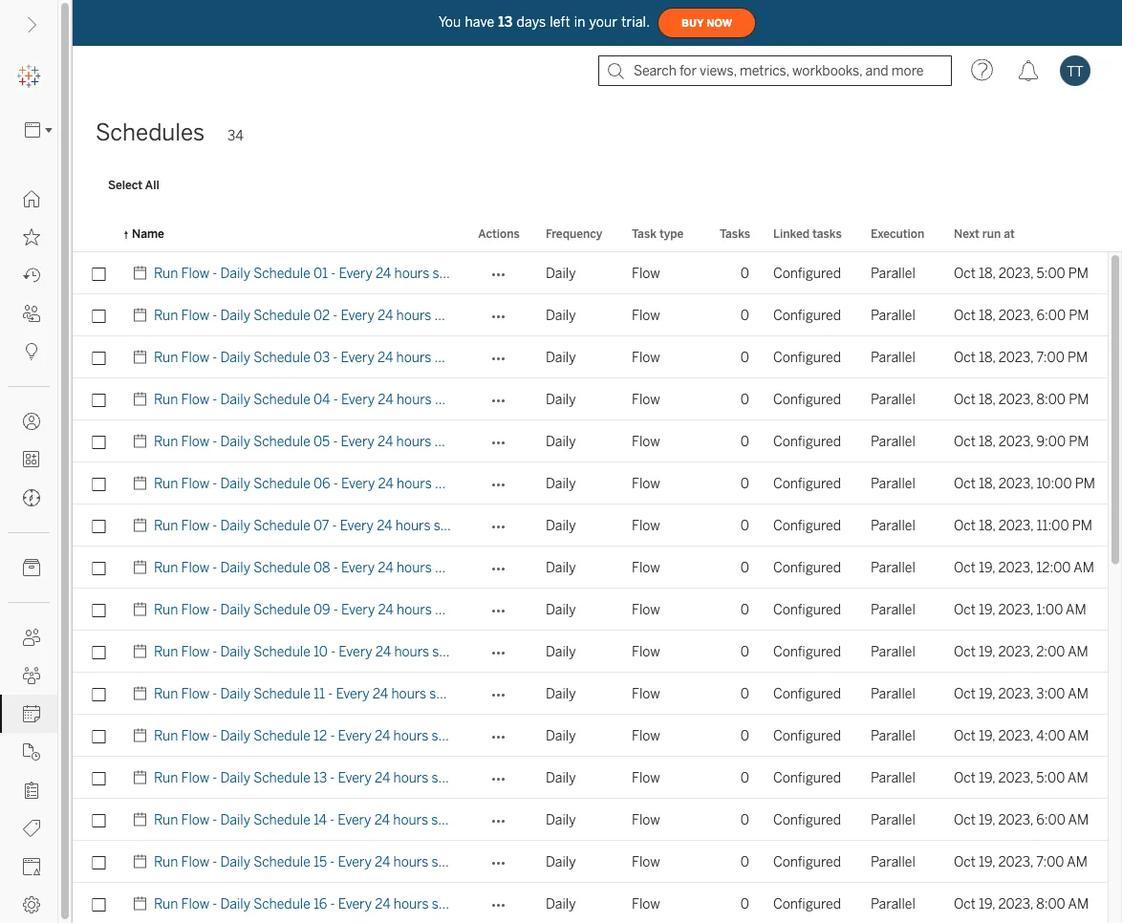 Task type: describe. For each thing, give the bounding box(es) containing it.
run flow - daily schedule 03 - every 24 hours starting at 7:00 pm link
[[154, 337, 552, 379]]

oct 19, 2023, 3:00 am
[[954, 686, 1089, 702]]

flow inside 'run flow - daily schedule 01 - every 24 hours starting at 5:00 pm' link
[[181, 265, 210, 281]]

starting for run flow - daily schedule 13 - every 24 hours starting at 5:00 am
[[432, 770, 479, 786]]

row containing run flow - daily schedule 02 - every 24 hours starting at 6:00 pm
[[73, 294, 1108, 337]]

Search for views, metrics, workbooks, and more text field
[[598, 55, 952, 86]]

run flow - daily schedule 12 - every 24 hours starting at 4:00 am
[[154, 728, 550, 744]]

16
[[314, 896, 327, 912]]

parallel for oct 19, 2023, 2:00 am
[[871, 644, 916, 660]]

1 1:00 from the left
[[501, 602, 528, 618]]

19, for oct 19, 2023, 3:00 am
[[979, 686, 995, 702]]

24 for 03
[[378, 349, 393, 365]]

starting for run flow - daily schedule 12 - every 24 hours starting at 4:00 am
[[432, 728, 479, 744]]

schedule image for run flow - daily schedule 02 - every 24 hours starting at 6:00 pm
[[132, 294, 154, 337]]

days
[[517, 14, 546, 30]]

24 for 04
[[378, 391, 394, 407]]

1 11:00 from the left
[[499, 518, 532, 533]]

every for 15
[[338, 854, 372, 870]]

type
[[660, 227, 684, 240]]

run flow - daily schedule 15 - every 24 hours starting at 7:00 am link
[[154, 841, 549, 883]]

flow inside run flow - daily schedule 14 - every 24 hours starting at 6:00 am link
[[181, 812, 210, 828]]

oct 18, 2023, 8:00 pm
[[954, 391, 1089, 407]]

14
[[314, 812, 327, 828]]

linked
[[773, 227, 810, 240]]

0 for run flow - daily schedule 07 - every 24 hours starting at 11:00 pm
[[741, 518, 749, 533]]

19, for oct 19, 2023, 2:00 am
[[979, 644, 995, 660]]

configured for oct 19, 2023, 1:00 am
[[773, 602, 841, 618]]

parallel for oct 18, 2023, 7:00 pm
[[871, 349, 916, 365]]

trial.
[[622, 14, 650, 30]]

starting for run flow - daily schedule 14 - every 24 hours starting at 6:00 am
[[431, 812, 479, 828]]

tasks
[[813, 227, 842, 240]]

2 11:00 from the left
[[1037, 518, 1069, 533]]

19, for oct 19, 2023, 12:00 am
[[979, 560, 995, 575]]

schedule image for run flow - daily schedule 15 - every 24 hours starting at 7:00 am
[[132, 841, 154, 883]]

row containing run flow - daily schedule 10 - every 24 hours starting at 2:00 am
[[73, 631, 1108, 673]]

oct 19, 2023, 6:00 am
[[954, 812, 1089, 828]]

oct 18, 2023, 5:00 pm
[[954, 265, 1089, 281]]

at for run flow - daily schedule 10 - every 24 hours starting at 2:00 am
[[483, 644, 495, 660]]

run flow - daily schedule 01 - every 24 hours starting at 5:00 pm link
[[154, 252, 550, 294]]

oct 18, 2023, 10:00 pm
[[954, 476, 1095, 491]]

5:00 inside 'run flow - daily schedule 01 - every 24 hours starting at 5:00 pm' link
[[498, 265, 527, 281]]

2023, for oct 18, 2023, 8:00 pm
[[999, 391, 1034, 407]]

4:00 inside run flow - daily schedule 12 - every 24 hours starting at 4:00 am link
[[497, 728, 527, 744]]

configured for oct 19, 2023, 4:00 am
[[773, 728, 841, 744]]

every for 13
[[338, 770, 372, 786]]

19, for oct 19, 2023, 6:00 am
[[979, 812, 995, 828]]

configured for oct 18, 2023, 5:00 pm
[[773, 265, 841, 281]]

0 vertical spatial 13
[[498, 14, 513, 30]]

next
[[954, 227, 980, 240]]

run flow - daily schedule 14 - every 24 hours starting at 6:00 am link
[[154, 799, 550, 841]]

2023, for oct 19, 2023, 12:00 am
[[998, 560, 1033, 575]]

18, for oct 18, 2023, 5:00 pm
[[979, 265, 996, 281]]

07
[[314, 518, 329, 533]]

task type
[[632, 227, 684, 240]]

run
[[983, 227, 1001, 240]]

oct for oct 18, 2023, 8:00 pm
[[954, 391, 976, 407]]

row containing run flow - daily schedule 14 - every 24 hours starting at 6:00 am
[[73, 799, 1108, 841]]

starting for run flow - daily schedule 03 - every 24 hours starting at 7:00 pm
[[434, 349, 482, 365]]

run for run flow - daily schedule 16 - every 24 hours starting at 8:00 am
[[154, 896, 178, 912]]

run flow - daily schedule 13 - every 24 hours starting at 5:00 am link
[[154, 757, 550, 799]]

schedule for 10
[[254, 644, 310, 660]]

run flow - daily schedule 11 - every 24 hours starting at 3:00 am link
[[154, 673, 548, 715]]

row containing run flow - daily schedule 03 - every 24 hours starting at 7:00 pm
[[73, 337, 1108, 379]]

oct 18, 2023, 9:00 pm
[[954, 434, 1089, 449]]

run flow - daily schedule 02 - every 24 hours starting at 6:00 pm link
[[154, 294, 553, 337]]

0 for run flow - daily schedule 16 - every 24 hours starting at 8:00 am
[[741, 896, 749, 912]]

every for 11
[[336, 686, 370, 702]]

1 2:00 from the left
[[498, 644, 527, 660]]

hours for 06
[[397, 476, 432, 491]]

main navigation. press the up and down arrow keys to access links. element
[[0, 180, 57, 923]]

buy now
[[682, 17, 732, 29]]

2023, for oct 19, 2023, 6:00 am
[[998, 812, 1033, 828]]

every for 01
[[339, 265, 373, 281]]

flow inside run flow - daily schedule 06 - every 24 hours starting at 10:00 pm link
[[181, 476, 210, 491]]

1 3:00 from the left
[[495, 686, 524, 702]]

oct for oct 19, 2023, 12:00 am
[[954, 560, 976, 575]]

flow inside run flow - daily schedule 15 - every 24 hours starting at 7:00 am link
[[181, 854, 210, 870]]

run for run flow - daily schedule 09 - every 24 hours starting at 1:00 am
[[154, 602, 178, 618]]

2023, for oct 18, 2023, 11:00 pm
[[999, 518, 1034, 533]]

at for run flow - daily schedule 05 - every 24 hours starting at 9:00 pm
[[485, 434, 497, 449]]

schedule for 12
[[254, 728, 310, 744]]

flow inside run flow - daily schedule 11 - every 24 hours starting at 3:00 am link
[[181, 686, 210, 702]]

09
[[314, 602, 330, 618]]

schedule image for run flow - daily schedule 13 - every 24 hours starting at 5:00 am
[[132, 757, 154, 799]]

oct 19, 2023, 2:00 am
[[954, 644, 1089, 660]]

24 for 01
[[376, 265, 391, 281]]

hours for 12
[[393, 728, 429, 744]]

parallel for oct 19, 2023, 7:00 am
[[871, 854, 916, 870]]

oct for oct 19, 2023, 3:00 am
[[954, 686, 976, 702]]

flow inside run flow - daily schedule 08 - every 24 hours starting at 12:00 am link
[[181, 560, 210, 575]]

configured for oct 18, 2023, 10:00 pm
[[773, 476, 841, 491]]

hours for 11
[[391, 686, 427, 702]]

10
[[314, 644, 328, 660]]

run flow - daily schedule 11 - every 24 hours starting at 3:00 am
[[154, 686, 548, 702]]

run flow - daily schedule 14 - every 24 hours starting at 6:00 am
[[154, 812, 550, 828]]

row containing run flow - daily schedule 01 - every 24 hours starting at 5:00 pm
[[73, 252, 1108, 294]]

starting for run flow - daily schedule 06 - every 24 hours starting at 10:00 pm
[[435, 476, 482, 491]]

run for run flow - daily schedule 07 - every 24 hours starting at 11:00 pm
[[154, 518, 178, 533]]

run flow - daily schedule 07 - every 24 hours starting at 11:00 pm
[[154, 518, 555, 533]]

run flow - daily schedule 16 - every 24 hours starting at 8:00 am link
[[154, 883, 550, 923]]

run for run flow - daily schedule 06 - every 24 hours starting at 10:00 pm
[[154, 476, 178, 491]]

navigation panel element
[[0, 57, 58, 923]]

now
[[707, 17, 732, 29]]

starting for run flow - daily schedule 08 - every 24 hours starting at 12:00 am
[[435, 560, 482, 575]]

2 1:00 from the left
[[1036, 602, 1063, 618]]

oct 19, 2023, 1:00 am
[[954, 602, 1087, 618]]

at for run flow - daily schedule 08 - every 24 hours starting at 12:00 am
[[485, 560, 498, 575]]

flow inside run flow - daily schedule 05 - every 24 hours starting at 9:00 pm link
[[181, 434, 210, 449]]

run flow - daily schedule 05 - every 24 hours starting at 9:00 pm link
[[154, 421, 553, 463]]

starting for run flow - daily schedule 07 - every 24 hours starting at 11:00 pm
[[434, 518, 481, 533]]

0 for run flow - daily schedule 14 - every 24 hours starting at 6:00 am
[[741, 812, 749, 828]]

24 for 16
[[375, 896, 391, 912]]

starting for run flow - daily schedule 02 - every 24 hours starting at 6:00 pm
[[434, 307, 482, 323]]

row containing run flow - daily schedule 12 - every 24 hours starting at 4:00 am
[[73, 715, 1108, 757]]

run for run flow - daily schedule 04 - every 24 hours starting at 8:00 pm
[[154, 391, 178, 407]]

parallel for oct 18, 2023, 6:00 pm
[[871, 307, 916, 323]]

run flow - daily schedule 12 - every 24 hours starting at 4:00 am link
[[154, 715, 550, 757]]

hours for 10
[[394, 644, 429, 660]]

hours for 04
[[397, 391, 432, 407]]

oct 19, 2023, 5:00 am
[[954, 770, 1089, 786]]

run flow - daily schedule 06 - every 24 hours starting at 10:00 pm link
[[154, 463, 559, 505]]

row containing run flow - daily schedule 07 - every 24 hours starting at 11:00 pm
[[73, 505, 1108, 547]]

run flow - daily schedule 05 - every 24 hours starting at 9:00 pm
[[154, 434, 553, 449]]

every for 10
[[339, 644, 372, 660]]

hours for 08
[[397, 560, 432, 575]]

18, for oct 18, 2023, 8:00 pm
[[979, 391, 996, 407]]

01
[[314, 265, 328, 281]]

oct for oct 19, 2023, 5:00 am
[[954, 770, 976, 786]]

run flow - daily schedule 08 - every 24 hours starting at 12:00 am
[[154, 560, 559, 575]]

2 3:00 from the left
[[1036, 686, 1065, 702]]

18, for oct 18, 2023, 7:00 pm
[[979, 349, 996, 365]]

18, for oct 18, 2023, 10:00 pm
[[979, 476, 996, 491]]

hours for 05
[[396, 434, 431, 449]]

parallel for oct 19, 2023, 1:00 am
[[871, 602, 916, 618]]

oct 19, 2023, 8:00 am
[[954, 896, 1089, 912]]

row group inside grid
[[73, 252, 1108, 923]]

actions
[[478, 227, 520, 240]]

2 4:00 from the left
[[1036, 728, 1066, 744]]

schedule for 15
[[254, 854, 310, 870]]

run flow - daily schedule 15 - every 24 hours starting at 7:00 am
[[154, 854, 549, 870]]

hours for 15
[[393, 854, 429, 870]]

2023, for oct 19, 2023, 4:00 am
[[998, 728, 1033, 744]]

run for run flow - daily schedule 11 - every 24 hours starting at 3:00 am
[[154, 686, 178, 702]]

you have 13 days left in your trial.
[[439, 14, 650, 30]]

run flow - daily schedule 03 - every 24 hours starting at 7:00 pm
[[154, 349, 552, 365]]

02
[[314, 307, 330, 323]]

hours for 03
[[396, 349, 431, 365]]

oct 19, 2023, 12:00 am
[[954, 560, 1094, 575]]

06
[[314, 476, 330, 491]]

row containing run flow - daily schedule 08 - every 24 hours starting at 12:00 am
[[73, 547, 1108, 589]]

24 for 08
[[378, 560, 394, 575]]

schedule for 11
[[254, 686, 310, 702]]

run for run flow - daily schedule 02 - every 24 hours starting at 6:00 pm
[[154, 307, 178, 323]]

schedule for 13
[[254, 770, 310, 786]]

7:00 inside run flow - daily schedule 15 - every 24 hours starting at 7:00 am link
[[497, 854, 525, 870]]

2023, for oct 18, 2023, 6:00 pm
[[999, 307, 1034, 323]]

row containing run flow - daily schedule 16 - every 24 hours starting at 8:00 am
[[73, 883, 1108, 923]]

flow inside run flow - daily schedule 07 - every 24 hours starting at 11:00 pm link
[[181, 518, 210, 533]]

2 2:00 from the left
[[1036, 644, 1065, 660]]

2023, for oct 18, 2023, 5:00 pm
[[999, 265, 1034, 281]]

1 9:00 from the left
[[500, 434, 530, 449]]

select all
[[108, 178, 159, 191]]

next run at
[[954, 227, 1015, 240]]

all
[[145, 178, 159, 191]]

in
[[574, 14, 586, 30]]

starting for run flow - daily schedule 09 - every 24 hours starting at 1:00 am
[[435, 602, 482, 618]]

run flow - daily schedule 10 - every 24 hours starting at 2:00 am
[[154, 644, 550, 660]]



Task type: locate. For each thing, give the bounding box(es) containing it.
oct for oct 19, 2023, 7:00 am
[[954, 854, 976, 870]]

14 configured from the top
[[773, 812, 841, 828]]

1 horizontal spatial 10:00
[[1037, 476, 1072, 491]]

configured for oct 19, 2023, 8:00 am
[[773, 896, 841, 912]]

6 row from the top
[[73, 463, 1108, 505]]

schedule left 14
[[254, 812, 310, 828]]

at inside run flow - daily schedule 07 - every 24 hours starting at 11:00 pm link
[[484, 518, 496, 533]]

24
[[376, 265, 391, 281], [378, 307, 393, 323], [378, 349, 393, 365], [378, 391, 394, 407], [378, 434, 393, 449], [378, 476, 394, 491], [377, 518, 393, 533], [378, 560, 394, 575], [378, 602, 394, 618], [375, 644, 391, 660], [373, 686, 388, 702], [375, 728, 390, 744], [375, 770, 390, 786], [374, 812, 390, 828], [375, 854, 390, 870], [375, 896, 391, 912]]

6 oct from the top
[[954, 476, 976, 491]]

4 19, from the top
[[979, 686, 995, 702]]

oct down oct 19, 2023, 1:00 am
[[954, 644, 976, 660]]

oct up oct 19, 2023, 1:00 am
[[954, 560, 976, 575]]

13 run from the top
[[154, 770, 178, 786]]

run for run flow - daily schedule 01 - every 24 hours starting at 5:00 pm
[[154, 265, 178, 281]]

2 0 from the top
[[741, 307, 749, 323]]

run inside run flow - daily schedule 14 - every 24 hours starting at 6:00 am link
[[154, 812, 178, 828]]

row containing run flow - daily schedule 11 - every 24 hours starting at 3:00 am
[[73, 673, 1108, 715]]

15 0 from the top
[[741, 854, 749, 870]]

grid
[[73, 216, 1122, 923]]

run inside run flow - daily schedule 09 - every 24 hours starting at 1:00 am link
[[154, 602, 178, 618]]

1 horizontal spatial 13
[[498, 14, 513, 30]]

19,
[[979, 560, 995, 575], [979, 602, 995, 618], [979, 644, 995, 660], [979, 686, 995, 702], [979, 728, 995, 744], [979, 770, 995, 786], [979, 812, 995, 828], [979, 854, 995, 870], [979, 896, 995, 912]]

15 oct from the top
[[954, 854, 976, 870]]

5 row from the top
[[73, 421, 1108, 463]]

at for run flow - daily schedule 04 - every 24 hours starting at 8:00 pm
[[485, 391, 498, 407]]

at inside "run flow - daily schedule 10 - every 24 hours starting at 2:00 am" link
[[483, 644, 495, 660]]

hours down run flow - daily schedule 08 - every 24 hours starting at 12:00 am link
[[397, 602, 432, 618]]

24 for 11
[[373, 686, 388, 702]]

24 for 06
[[378, 476, 394, 491]]

4 run from the top
[[154, 391, 178, 407]]

oct up the oct 19, 2023, 5:00 am at the bottom
[[954, 728, 976, 744]]

run inside run flow - daily schedule 12 - every 24 hours starting at 4:00 am link
[[154, 728, 178, 744]]

0 horizontal spatial 9:00
[[500, 434, 530, 449]]

run inside run flow - daily schedule 11 - every 24 hours starting at 3:00 am link
[[154, 686, 178, 702]]

18, for oct 18, 2023, 11:00 pm
[[979, 518, 996, 533]]

0 for run flow - daily schedule 01 - every 24 hours starting at 5:00 pm
[[741, 265, 749, 281]]

row
[[73, 252, 1108, 294], [73, 294, 1108, 337], [73, 337, 1108, 379], [73, 379, 1108, 421], [73, 421, 1108, 463], [73, 463, 1108, 505], [73, 505, 1108, 547], [73, 547, 1108, 589], [73, 589, 1108, 631], [73, 631, 1108, 673], [73, 673, 1108, 715], [73, 715, 1108, 757], [73, 757, 1108, 799], [73, 799, 1108, 841], [73, 841, 1108, 883], [73, 883, 1108, 923]]

grid containing run flow - daily schedule 01 - every 24 hours starting at 5:00 pm
[[73, 216, 1122, 923]]

24 down "run flow - daily schedule 10 - every 24 hours starting at 2:00 am" link
[[373, 686, 388, 702]]

hours down run flow - daily schedule 02 - every 24 hours starting at 6:00 pm link
[[396, 349, 431, 365]]

schedule left 08
[[254, 560, 310, 575]]

4 schedule from the top
[[254, 391, 310, 407]]

every right the '11'
[[336, 686, 370, 702]]

run inside run flow - daily schedule 05 - every 24 hours starting at 9:00 pm link
[[154, 434, 178, 449]]

3 parallel from the top
[[871, 349, 916, 365]]

tasks
[[720, 227, 750, 240]]

hours up run flow - daily schedule 13 - every 24 hours starting at 5:00 am
[[393, 728, 429, 744]]

at inside run flow - daily schedule 11 - every 24 hours starting at 3:00 am link
[[480, 686, 492, 702]]

row group
[[73, 252, 1108, 923]]

hours down run flow - daily schedule 09 - every 24 hours starting at 1:00 am link
[[394, 644, 429, 660]]

run flow - daily schedule 04 - every 24 hours starting at 8:00 pm link
[[154, 379, 553, 421]]

at for run flow - daily schedule 03 - every 24 hours starting at 7:00 pm
[[485, 349, 497, 365]]

0 horizontal spatial 11:00
[[499, 518, 532, 533]]

at inside run flow - daily schedule 14 - every 24 hours starting at 6:00 am link
[[482, 812, 494, 828]]

run flow - daily schedule 06 - every 24 hours starting at 10:00 pm
[[154, 476, 559, 491]]

19, up oct 19, 2023, 8:00 am
[[979, 854, 995, 870]]

run inside run flow - daily schedule 07 - every 24 hours starting at 11:00 pm link
[[154, 518, 178, 533]]

8 run from the top
[[154, 560, 178, 575]]

every for 12
[[338, 728, 372, 744]]

8 19, from the top
[[979, 854, 995, 870]]

0 horizontal spatial 3:00
[[495, 686, 524, 702]]

0 horizontal spatial 12:00
[[501, 560, 535, 575]]

every for 05
[[341, 434, 375, 449]]

run inside run flow - daily schedule 06 - every 24 hours starting at 10:00 pm link
[[154, 476, 178, 491]]

buy now button
[[658, 8, 756, 38]]

24 down run flow - daily schedule 07 - every 24 hours starting at 11:00 pm link
[[378, 560, 394, 575]]

1 vertical spatial 13
[[314, 770, 327, 786]]

oct up oct 19, 2023, 2:00 am
[[954, 602, 976, 618]]

every right 09
[[341, 602, 375, 618]]

every
[[339, 265, 373, 281], [341, 307, 375, 323], [341, 349, 375, 365], [341, 391, 375, 407], [341, 434, 375, 449], [341, 476, 375, 491], [340, 518, 374, 533], [341, 560, 375, 575], [341, 602, 375, 618], [339, 644, 372, 660], [336, 686, 370, 702], [338, 728, 372, 744], [338, 770, 372, 786], [338, 812, 371, 828], [338, 854, 372, 870], [338, 896, 372, 912]]

at inside run flow - daily schedule 06 - every 24 hours starting at 10:00 pm link
[[485, 476, 498, 491]]

every for 04
[[341, 391, 375, 407]]

schedule left 15
[[254, 854, 310, 870]]

12 oct from the top
[[954, 728, 976, 744]]

11 run from the top
[[154, 686, 178, 702]]

13 oct from the top
[[954, 770, 976, 786]]

0 horizontal spatial 1:00
[[501, 602, 528, 618]]

1 horizontal spatial 2:00
[[1036, 644, 1065, 660]]

8 schedule from the top
[[254, 560, 310, 575]]

row group containing run flow - daily schedule 01 - every 24 hours starting at 5:00 pm
[[73, 252, 1108, 923]]

24 up run flow - daily schedule 07 - every 24 hours starting at 11:00 pm
[[378, 476, 394, 491]]

13 parallel from the top
[[871, 770, 916, 786]]

starting for run flow - daily schedule 01 - every 24 hours starting at 5:00 pm
[[433, 265, 480, 281]]

flow inside run flow - daily schedule 02 - every 24 hours starting at 6:00 pm link
[[181, 307, 210, 323]]

14 schedule from the top
[[254, 812, 310, 828]]

5 schedule image from the top
[[132, 589, 154, 631]]

am
[[538, 560, 559, 575], [1074, 560, 1094, 575], [530, 602, 551, 618], [1066, 602, 1087, 618], [530, 644, 550, 660], [1068, 644, 1089, 660], [527, 686, 548, 702], [1068, 686, 1089, 702], [529, 728, 550, 744], [1068, 728, 1089, 744], [529, 770, 550, 786], [1068, 770, 1089, 786], [529, 812, 550, 828], [1068, 812, 1089, 828], [528, 854, 549, 870], [1067, 854, 1088, 870], [529, 896, 550, 912], [1068, 896, 1089, 912]]

at for run flow - daily schedule 09 - every 24 hours starting at 1:00 am
[[485, 602, 498, 618]]

1 horizontal spatial 4:00
[[1036, 728, 1066, 744]]

14 run from the top
[[154, 812, 178, 828]]

10 0 from the top
[[741, 644, 749, 660]]

2023, down oct 19, 2023, 7:00 am
[[998, 896, 1033, 912]]

19, down oct 19, 2023, 4:00 am on the right bottom
[[979, 770, 995, 786]]

2023, up the oct 19, 2023, 5:00 am at the bottom
[[998, 728, 1033, 744]]

run flow - daily schedule 01 - every 24 hours starting at 5:00 pm
[[154, 265, 550, 281]]

13 down 12
[[314, 770, 327, 786]]

at for run flow - daily schedule 11 - every 24 hours starting at 3:00 am
[[480, 686, 492, 702]]

10 2023, from the top
[[998, 644, 1033, 660]]

hours down run flow - daily schedule 13 - every 24 hours starting at 5:00 am link
[[393, 812, 428, 828]]

schedule down run flow - daily schedule 12 - every 24 hours starting at 4:00 am link
[[254, 770, 310, 786]]

0 horizontal spatial 2:00
[[498, 644, 527, 660]]

2023, for oct 18, 2023, 10:00 pm
[[999, 476, 1034, 491]]

flow inside run flow - daily schedule 09 - every 24 hours starting at 1:00 am link
[[181, 602, 210, 618]]

0 for run flow - daily schedule 02 - every 24 hours starting at 6:00 pm
[[741, 307, 749, 323]]

0 horizontal spatial 4:00
[[497, 728, 527, 744]]

every right the 16
[[338, 896, 372, 912]]

1 12:00 from the left
[[501, 560, 535, 575]]

starting for run flow - daily schedule 15 - every 24 hours starting at 7:00 am
[[432, 854, 479, 870]]

every right the 02 at the top of the page
[[341, 307, 375, 323]]

4 schedule image from the top
[[132, 463, 154, 505]]

9 schedule from the top
[[254, 602, 310, 618]]

6 19, from the top
[[979, 770, 995, 786]]

flow inside run flow - daily schedule 04 - every 24 hours starting at 8:00 pm link
[[181, 391, 210, 407]]

hours down run flow - daily schedule 06 - every 24 hours starting at 10:00 pm link
[[396, 518, 431, 533]]

run flow - daily schedule 04 - every 24 hours starting at 8:00 pm
[[154, 391, 553, 407]]

hours for 09
[[397, 602, 432, 618]]

2 schedule image from the top
[[132, 421, 154, 463]]

8 schedule image from the top
[[132, 799, 154, 841]]

every for 14
[[338, 812, 371, 828]]

run inside run flow - daily schedule 08 - every 24 hours starting at 12:00 am link
[[154, 560, 178, 575]]

run for run flow - daily schedule 14 - every 24 hours starting at 6:00 am
[[154, 812, 178, 828]]

11 2023, from the top
[[998, 686, 1033, 702]]

oct down oct 18, 2023, 8:00 pm
[[954, 434, 976, 449]]

7 2023, from the top
[[999, 518, 1034, 533]]

18, for oct 18, 2023, 9:00 pm
[[979, 434, 996, 449]]

2023, for oct 19, 2023, 3:00 am
[[998, 686, 1033, 702]]

schedule image for run flow - daily schedule 06 - every 24 hours starting at 10:00 pm
[[132, 463, 154, 505]]

schedule image
[[132, 252, 154, 294], [132, 337, 154, 379], [132, 379, 154, 421], [132, 463, 154, 505], [132, 631, 154, 673], [132, 715, 154, 757], [132, 757, 154, 799], [132, 799, 154, 841], [132, 841, 154, 883], [132, 883, 154, 923]]

0 for run flow - daily schedule 06 - every 24 hours starting at 10:00 pm
[[741, 476, 749, 491]]

oct
[[954, 265, 976, 281], [954, 307, 976, 323], [954, 349, 976, 365], [954, 391, 976, 407], [954, 434, 976, 449], [954, 476, 976, 491], [954, 518, 976, 533], [954, 560, 976, 575], [954, 602, 976, 618], [954, 644, 976, 660], [954, 686, 976, 702], [954, 728, 976, 744], [954, 770, 976, 786], [954, 812, 976, 828], [954, 854, 976, 870], [954, 896, 976, 912]]

parallel for oct 19, 2023, 6:00 am
[[871, 812, 916, 828]]

oct for oct 19, 2023, 1:00 am
[[954, 602, 976, 618]]

oct down oct 18, 2023, 7:00 pm
[[954, 391, 976, 407]]

24 for 15
[[375, 854, 390, 870]]

6 parallel from the top
[[871, 476, 916, 491]]

at inside run flow - daily schedule 15 - every 24 hours starting at 7:00 am link
[[482, 854, 494, 870]]

2023, down oct 19, 2023, 4:00 am on the right bottom
[[998, 770, 1033, 786]]

7 0 from the top
[[741, 518, 749, 533]]

1 schedule from the top
[[254, 265, 310, 281]]

configured for oct 18, 2023, 7:00 pm
[[773, 349, 841, 365]]

run inside 'run flow - daily schedule 01 - every 24 hours starting at 5:00 pm' link
[[154, 265, 178, 281]]

24 down run flow - daily schedule 08 - every 24 hours starting at 12:00 am link
[[378, 602, 394, 618]]

schedule for 08
[[254, 560, 310, 575]]

1 18, from the top
[[979, 265, 996, 281]]

oct for oct 18, 2023, 11:00 pm
[[954, 518, 976, 533]]

1 horizontal spatial 3:00
[[1036, 686, 1065, 702]]

flow inside run flow - daily schedule 03 - every 24 hours starting at 7:00 pm link
[[181, 349, 210, 365]]

0 for run flow - daily schedule 13 - every 24 hours starting at 5:00 am
[[741, 770, 749, 786]]

14 parallel from the top
[[871, 812, 916, 828]]

10 run from the top
[[154, 644, 178, 660]]

2023, down oct 19, 2023, 1:00 am
[[998, 644, 1033, 660]]

15 configured from the top
[[773, 854, 841, 870]]

configured for oct 18, 2023, 6:00 pm
[[773, 307, 841, 323]]

24 up run flow - daily schedule 13 - every 24 hours starting at 5:00 am
[[375, 728, 390, 744]]

every for 07
[[340, 518, 374, 533]]

run flow - daily schedule 10 - every 24 hours starting at 2:00 am link
[[154, 631, 550, 673]]

every for 09
[[341, 602, 375, 618]]

oct up oct 18, 2023, 8:00 pm
[[954, 349, 976, 365]]

run flow - daily schedule 09 - every 24 hours starting at 1:00 am link
[[154, 589, 551, 631]]

9 configured from the top
[[773, 602, 841, 618]]

4 schedule image from the top
[[132, 547, 154, 589]]

4:00
[[497, 728, 527, 744], [1036, 728, 1066, 744]]

run inside run flow - daily schedule 02 - every 24 hours starting at 6:00 pm link
[[154, 307, 178, 323]]

oct for oct 18, 2023, 9:00 pm
[[954, 434, 976, 449]]

run flow - daily schedule 13 - every 24 hours starting at 5:00 am
[[154, 770, 550, 786]]

18, for oct 18, 2023, 6:00 pm
[[979, 307, 996, 323]]

select
[[108, 178, 143, 191]]

10 configured from the top
[[773, 644, 841, 660]]

run inside run flow - daily schedule 13 - every 24 hours starting at 5:00 am link
[[154, 770, 178, 786]]

08
[[314, 560, 330, 575]]

3 row from the top
[[73, 337, 1108, 379]]

18,
[[979, 265, 996, 281], [979, 307, 996, 323], [979, 349, 996, 365], [979, 391, 996, 407], [979, 434, 996, 449], [979, 476, 996, 491], [979, 518, 996, 533]]

2023, up oct 18, 2023, 8:00 pm
[[999, 349, 1034, 365]]

every right 07
[[340, 518, 374, 533]]

2023, up oct 19, 2023, 8:00 am
[[998, 854, 1033, 870]]

12 schedule from the top
[[254, 728, 310, 744]]

schedule image for run flow - daily schedule 16 - every 24 hours starting at 8:00 am
[[132, 883, 154, 923]]

have
[[465, 14, 495, 30]]

8 0 from the top
[[741, 560, 749, 575]]

3 schedule image from the top
[[132, 505, 154, 547]]

oct 19, 2023, 4:00 am
[[954, 728, 1089, 744]]

row containing run flow - daily schedule 06 - every 24 hours starting at 10:00 pm
[[73, 463, 1108, 505]]

name
[[132, 227, 164, 240]]

schedule left 06
[[254, 476, 310, 491]]

13 configured from the top
[[773, 770, 841, 786]]

24 down run flow - daily schedule 02 - every 24 hours starting at 6:00 pm link
[[378, 349, 393, 365]]

configured for oct 19, 2023, 7:00 am
[[773, 854, 841, 870]]

hours up run flow - daily schedule 16 - every 24 hours starting at 8:00 am link
[[393, 854, 429, 870]]

schedule for 02
[[254, 307, 310, 323]]

18, down oct 18, 2023, 7:00 pm
[[979, 391, 996, 407]]

2 2023, from the top
[[999, 307, 1034, 323]]

24 up run flow - daily schedule 02 - every 24 hours starting at 6:00 pm
[[376, 265, 391, 281]]

12:00
[[501, 560, 535, 575], [1036, 560, 1071, 575]]

schedule left '04'
[[254, 391, 310, 407]]

hours up run flow - daily schedule 03 - every 24 hours starting at 7:00 pm
[[396, 307, 431, 323]]

6:00 inside run flow - daily schedule 14 - every 24 hours starting at 6:00 am link
[[497, 812, 526, 828]]

18, up oct 19, 2023, 12:00 am
[[979, 518, 996, 533]]

12 2023, from the top
[[998, 728, 1033, 744]]

starting
[[433, 265, 480, 281], [434, 307, 482, 323], [434, 349, 482, 365], [435, 391, 482, 407], [435, 434, 482, 449], [435, 476, 482, 491], [434, 518, 481, 533], [435, 560, 482, 575], [435, 602, 482, 618], [432, 644, 480, 660], [430, 686, 477, 702], [432, 728, 479, 744], [432, 770, 479, 786], [431, 812, 479, 828], [432, 854, 479, 870], [432, 896, 479, 912]]

24 up run flow - daily schedule 03 - every 24 hours starting at 7:00 pm
[[378, 307, 393, 323]]

1 oct from the top
[[954, 265, 976, 281]]

schedule image for run flow - daily schedule 14 - every 24 hours starting at 6:00 am
[[132, 799, 154, 841]]

5 19, from the top
[[979, 728, 995, 744]]

0 for run flow - daily schedule 04 - every 24 hours starting at 8:00 pm
[[741, 391, 749, 407]]

2023, up oct 19, 2023, 1:00 am
[[998, 560, 1033, 575]]

oct down oct 18, 2023, 9:00 pm
[[954, 476, 976, 491]]

11 row from the top
[[73, 673, 1108, 715]]

18, down next run at
[[979, 265, 996, 281]]

0 horizontal spatial 10:00
[[501, 476, 536, 491]]

1 0 from the top
[[741, 265, 749, 281]]

you
[[439, 14, 461, 30]]

hours up run flow - daily schedule 05 - every 24 hours starting at 9:00 pm
[[397, 391, 432, 407]]

pm
[[530, 265, 550, 281], [1069, 265, 1089, 281], [533, 307, 553, 323], [1069, 307, 1089, 323], [531, 349, 552, 365], [1068, 349, 1088, 365], [533, 391, 553, 407], [1069, 391, 1089, 407], [533, 434, 553, 449], [1069, 434, 1089, 449], [539, 476, 559, 491], [1075, 476, 1095, 491], [535, 518, 555, 533], [1072, 518, 1093, 533]]

hours for 01
[[394, 265, 429, 281]]

2023, for oct 19, 2023, 5:00 am
[[998, 770, 1033, 786]]

24 down run flow - daily schedule 12 - every 24 hours starting at 4:00 am link
[[375, 770, 390, 786]]

oct 18, 2023, 6:00 pm
[[954, 307, 1089, 323]]

24 down run flow - daily schedule 09 - every 24 hours starting at 1:00 am link
[[375, 644, 391, 660]]

every right 15
[[338, 854, 372, 870]]

7 18, from the top
[[979, 518, 996, 533]]

2023,
[[999, 265, 1034, 281], [999, 307, 1034, 323], [999, 349, 1034, 365], [999, 391, 1034, 407], [999, 434, 1034, 449], [999, 476, 1034, 491], [999, 518, 1034, 533], [998, 560, 1033, 575], [998, 602, 1033, 618], [998, 644, 1033, 660], [998, 686, 1033, 702], [998, 728, 1033, 744], [998, 770, 1033, 786], [998, 812, 1033, 828], [998, 854, 1033, 870], [998, 896, 1033, 912]]

row containing run flow - daily schedule 05 - every 24 hours starting at 9:00 pm
[[73, 421, 1108, 463]]

7 run from the top
[[154, 518, 178, 533]]

34
[[228, 128, 244, 144]]

schedule image
[[132, 294, 154, 337], [132, 421, 154, 463], [132, 505, 154, 547], [132, 547, 154, 589], [132, 589, 154, 631], [132, 673, 154, 715]]

2023, down oct 18, 2023, 9:00 pm
[[999, 476, 1034, 491]]

04
[[314, 391, 330, 407]]

run inside run flow - daily schedule 03 - every 24 hours starting at 7:00 pm link
[[154, 349, 178, 365]]

schedule left 03
[[254, 349, 310, 365]]

schedule image for run flow - daily schedule 03 - every 24 hours starting at 7:00 pm
[[132, 337, 154, 379]]

15 row from the top
[[73, 841, 1108, 883]]

2 row from the top
[[73, 294, 1108, 337]]

row containing run flow - daily schedule 13 - every 24 hours starting at 5:00 am
[[73, 757, 1108, 799]]

0
[[741, 265, 749, 281], [741, 307, 749, 323], [741, 349, 749, 365], [741, 391, 749, 407], [741, 434, 749, 449], [741, 476, 749, 491], [741, 518, 749, 533], [741, 560, 749, 575], [741, 602, 749, 618], [741, 644, 749, 660], [741, 686, 749, 702], [741, 728, 749, 744], [741, 770, 749, 786], [741, 812, 749, 828], [741, 854, 749, 870], [741, 896, 749, 912]]

4 2023, from the top
[[999, 391, 1034, 407]]

run flow - daily schedule 09 - every 24 hours starting at 1:00 am
[[154, 602, 551, 618]]

5 schedule from the top
[[254, 434, 310, 449]]

oct down oct 19, 2023, 4:00 am on the right bottom
[[954, 770, 976, 786]]

oct down oct 19, 2023, 2:00 am
[[954, 686, 976, 702]]

2023, down oct 18, 2023, 8:00 pm
[[999, 434, 1034, 449]]

14 2023, from the top
[[998, 812, 1033, 828]]

at inside run flow - daily schedule 13 - every 24 hours starting at 5:00 am link
[[482, 770, 494, 786]]

every right '04'
[[341, 391, 375, 407]]

schedule for 09
[[254, 602, 310, 618]]

13 left days
[[498, 14, 513, 30]]

1 horizontal spatial 12:00
[[1036, 560, 1071, 575]]

hours down "run flow - daily schedule 10 - every 24 hours starting at 2:00 am" link
[[391, 686, 427, 702]]

schedule left the 16
[[254, 896, 310, 912]]

24 for 13
[[375, 770, 390, 786]]

configured for oct 19, 2023, 3:00 am
[[773, 686, 841, 702]]

daily
[[220, 265, 251, 281], [546, 265, 576, 281], [220, 307, 251, 323], [546, 307, 576, 323], [220, 349, 251, 365], [546, 349, 576, 365], [220, 391, 251, 407], [546, 391, 576, 407], [220, 434, 251, 449], [546, 434, 576, 449], [220, 476, 251, 491], [546, 476, 576, 491], [220, 518, 251, 533], [546, 518, 576, 533], [220, 560, 251, 575], [546, 560, 576, 575], [220, 602, 251, 618], [546, 602, 576, 618], [220, 644, 251, 660], [546, 644, 576, 660], [220, 686, 251, 702], [546, 686, 576, 702], [220, 728, 251, 744], [546, 728, 576, 744], [220, 770, 251, 786], [546, 770, 576, 786], [220, 812, 251, 828], [546, 812, 576, 828], [220, 854, 251, 870], [546, 854, 576, 870], [220, 896, 251, 912], [546, 896, 576, 912]]

hours for 07
[[396, 518, 431, 533]]

schedule left 12
[[254, 728, 310, 744]]

11:00
[[499, 518, 532, 533], [1037, 518, 1069, 533]]

2 schedule image from the top
[[132, 337, 154, 379]]

1 parallel from the top
[[871, 265, 916, 281]]

1 4:00 from the left
[[497, 728, 527, 744]]

3:00
[[495, 686, 524, 702], [1036, 686, 1065, 702]]

12 parallel from the top
[[871, 728, 916, 744]]

4 parallel from the top
[[871, 391, 916, 407]]

every right 03
[[341, 349, 375, 365]]

0 for run flow - daily schedule 05 - every 24 hours starting at 9:00 pm
[[741, 434, 749, 449]]

at
[[1004, 227, 1015, 240], [483, 265, 495, 281], [485, 307, 497, 323], [485, 349, 497, 365], [485, 391, 498, 407], [485, 434, 497, 449], [485, 476, 498, 491], [484, 518, 496, 533], [485, 560, 498, 575], [485, 602, 498, 618], [483, 644, 495, 660], [480, 686, 492, 702], [482, 728, 494, 744], [482, 770, 494, 786], [482, 812, 494, 828], [482, 854, 494, 870], [482, 896, 495, 912]]

every down run flow - daily schedule 12 - every 24 hours starting at 4:00 am link
[[338, 770, 372, 786]]

6 schedule image from the top
[[132, 715, 154, 757]]

oct up oct 18, 2023, 7:00 pm
[[954, 307, 976, 323]]

8 parallel from the top
[[871, 560, 916, 575]]

run
[[154, 265, 178, 281], [154, 307, 178, 323], [154, 349, 178, 365], [154, 391, 178, 407], [154, 434, 178, 449], [154, 476, 178, 491], [154, 518, 178, 533], [154, 560, 178, 575], [154, 602, 178, 618], [154, 644, 178, 660], [154, 686, 178, 702], [154, 728, 178, 744], [154, 770, 178, 786], [154, 812, 178, 828], [154, 854, 178, 870], [154, 896, 178, 912]]

18, up oct 18, 2023, 8:00 pm
[[979, 349, 996, 365]]

24 up run flow - daily schedule 06 - every 24 hours starting at 10:00 pm
[[378, 434, 393, 449]]

24 up run flow - daily schedule 16 - every 24 hours starting at 8:00 am link
[[375, 854, 390, 870]]

configured for oct 19, 2023, 12:00 am
[[773, 560, 841, 575]]

16 run from the top
[[154, 896, 178, 912]]

8:00
[[501, 391, 530, 407], [1037, 391, 1066, 407], [498, 896, 527, 912], [1036, 896, 1066, 912]]

at inside run flow - daily schedule 02 - every 24 hours starting at 6:00 pm link
[[485, 307, 497, 323]]

5 2023, from the top
[[999, 434, 1034, 449]]

at inside run flow - daily schedule 03 - every 24 hours starting at 7:00 pm link
[[485, 349, 497, 365]]

schedule left the 01
[[254, 265, 310, 281]]

run for run flow - daily schedule 08 - every 24 hours starting at 12:00 am
[[154, 560, 178, 575]]

7:00 inside run flow - daily schedule 03 - every 24 hours starting at 7:00 pm link
[[500, 349, 528, 365]]

8 2023, from the top
[[998, 560, 1033, 575]]

schedule for 04
[[254, 391, 310, 407]]

run inside "run flow - daily schedule 10 - every 24 hours starting at 2:00 am" link
[[154, 644, 178, 660]]

05
[[314, 434, 330, 449]]

3 19, from the top
[[979, 644, 995, 660]]

oct 18, 2023, 7:00 pm
[[954, 349, 1088, 365]]

flow inside run flow - daily schedule 12 - every 24 hours starting at 4:00 am link
[[181, 728, 210, 744]]

hours up run flow - daily schedule 02 - every 24 hours starting at 6:00 pm
[[394, 265, 429, 281]]

1 10:00 from the left
[[501, 476, 536, 491]]

oct 19, 2023, 7:00 am
[[954, 854, 1088, 870]]

2 19, from the top
[[979, 602, 995, 618]]

flow inside "run flow - daily schedule 10 - every 24 hours starting at 2:00 am" link
[[181, 644, 210, 660]]

row containing run flow - daily schedule 04 - every 24 hours starting at 8:00 pm
[[73, 379, 1108, 421]]

12
[[314, 728, 327, 744]]

schedule left 07
[[254, 518, 310, 533]]

parallel for oct 18, 2023, 8:00 pm
[[871, 391, 916, 407]]

schedule image for run flow - daily schedule 12 - every 24 hours starting at 4:00 am
[[132, 715, 154, 757]]

run for run flow - daily schedule 05 - every 24 hours starting at 9:00 pm
[[154, 434, 178, 449]]

schedule for 01
[[254, 265, 310, 281]]

schedule left 05
[[254, 434, 310, 449]]

run inside run flow - daily schedule 16 - every 24 hours starting at 8:00 am link
[[154, 896, 178, 912]]

3 18, from the top
[[979, 349, 996, 365]]

2 18, from the top
[[979, 307, 996, 323]]

2023, up oct 19, 2023, 7:00 am
[[998, 812, 1033, 828]]

oct for oct 19, 2023, 4:00 am
[[954, 728, 976, 744]]

schedule image for run flow - daily schedule 09 - every 24 hours starting at 1:00 am
[[132, 589, 154, 631]]

every right "10"
[[339, 644, 372, 660]]

schedules
[[96, 119, 205, 146]]

5:00
[[498, 265, 527, 281], [1037, 265, 1066, 281], [497, 770, 526, 786], [1036, 770, 1065, 786]]

15
[[314, 854, 327, 870]]

19, for oct 19, 2023, 4:00 am
[[979, 728, 995, 744]]

left
[[550, 14, 570, 30]]

schedule for 07
[[254, 518, 310, 533]]

buy
[[682, 17, 704, 29]]

13 inside run flow - daily schedule 13 - every 24 hours starting at 5:00 am link
[[314, 770, 327, 786]]

2023, up 'oct 18, 2023, 6:00 pm'
[[999, 265, 1034, 281]]

24 down run flow - daily schedule 06 - every 24 hours starting at 10:00 pm link
[[377, 518, 393, 533]]

0 for run flow - daily schedule 12 - every 24 hours starting at 4:00 am
[[741, 728, 749, 744]]

every right 06
[[341, 476, 375, 491]]

5 parallel from the top
[[871, 434, 916, 449]]

11 configured from the top
[[773, 686, 841, 702]]

3 0 from the top
[[741, 349, 749, 365]]

2023, down oct 18, 2023, 7:00 pm
[[999, 391, 1034, 407]]

at for run flow - daily schedule 13 - every 24 hours starting at 5:00 am
[[482, 770, 494, 786]]

4 row from the top
[[73, 379, 1108, 421]]

every right 12
[[338, 728, 372, 744]]

hours for 16
[[394, 896, 429, 912]]

every right 05
[[341, 434, 375, 449]]

schedule left 09
[[254, 602, 310, 618]]

schedule left the '11'
[[254, 686, 310, 702]]

19, down oct 19, 2023, 2:00 am
[[979, 686, 995, 702]]

2:00
[[498, 644, 527, 660], [1036, 644, 1065, 660]]

hours down run flow - daily schedule 12 - every 24 hours starting at 4:00 am link
[[393, 770, 429, 786]]

at inside run flow - daily schedule 09 - every 24 hours starting at 1:00 am link
[[485, 602, 498, 618]]

2 schedule from the top
[[254, 307, 310, 323]]

starting for run flow - daily schedule 11 - every 24 hours starting at 3:00 am
[[430, 686, 477, 702]]

flow inside run flow - daily schedule 16 - every 24 hours starting at 8:00 am link
[[181, 896, 210, 912]]

19, up oct 19, 2023, 7:00 am
[[979, 812, 995, 828]]

every right the 01
[[339, 265, 373, 281]]

at for run flow - daily schedule 01 - every 24 hours starting at 5:00 pm
[[483, 265, 495, 281]]

2 9:00 from the left
[[1037, 434, 1066, 449]]

schedule left the 02 at the top of the page
[[254, 307, 310, 323]]

24 up run flow - daily schedule 05 - every 24 hours starting at 9:00 pm
[[378, 391, 394, 407]]

task
[[632, 227, 657, 240]]

24 down run flow - daily schedule 13 - every 24 hours starting at 5:00 am link
[[374, 812, 390, 828]]

3 configured from the top
[[773, 349, 841, 365]]

row containing run flow - daily schedule 09 - every 24 hours starting at 1:00 am
[[73, 589, 1108, 631]]

flow
[[181, 265, 210, 281], [632, 265, 660, 281], [181, 307, 210, 323], [632, 307, 660, 323], [181, 349, 210, 365], [632, 349, 660, 365], [181, 391, 210, 407], [632, 391, 660, 407], [181, 434, 210, 449], [632, 434, 660, 449], [181, 476, 210, 491], [632, 476, 660, 491], [181, 518, 210, 533], [632, 518, 660, 533], [181, 560, 210, 575], [632, 560, 660, 575], [181, 602, 210, 618], [632, 602, 660, 618], [181, 644, 210, 660], [632, 644, 660, 660], [181, 686, 210, 702], [632, 686, 660, 702], [181, 728, 210, 744], [632, 728, 660, 744], [181, 770, 210, 786], [632, 770, 660, 786], [181, 812, 210, 828], [632, 812, 660, 828], [181, 854, 210, 870], [632, 854, 660, 870], [181, 896, 210, 912], [632, 896, 660, 912]]

24 down run flow - daily schedule 15 - every 24 hours starting at 7:00 am link
[[375, 896, 391, 912]]

5:00 inside run flow - daily schedule 13 - every 24 hours starting at 5:00 am link
[[497, 770, 526, 786]]

hours up run flow - daily schedule 06 - every 24 hours starting at 10:00 pm
[[396, 434, 431, 449]]

at inside 'run flow - daily schedule 01 - every 24 hours starting at 5:00 pm' link
[[483, 265, 495, 281]]

oct 18, 2023, 11:00 pm
[[954, 518, 1093, 533]]

flow inside run flow - daily schedule 13 - every 24 hours starting at 5:00 am link
[[181, 770, 210, 786]]

execution
[[871, 227, 925, 240]]

oct up oct 19, 2023, 12:00 am
[[954, 518, 976, 533]]

11
[[314, 686, 325, 702]]

1 schedule image from the top
[[132, 294, 154, 337]]

0 for run flow - daily schedule 11 - every 24 hours starting at 3:00 am
[[741, 686, 749, 702]]

7 configured from the top
[[773, 518, 841, 533]]

1 horizontal spatial 11:00
[[1037, 518, 1069, 533]]

run inside run flow - daily schedule 04 - every 24 hours starting at 8:00 pm link
[[154, 391, 178, 407]]

at inside run flow - daily schedule 05 - every 24 hours starting at 9:00 pm link
[[485, 434, 497, 449]]

13 0 from the top
[[741, 770, 749, 786]]

16 configured from the top
[[773, 896, 841, 912]]

run flow - daily schedule 02 - every 24 hours starting at 6:00 pm
[[154, 307, 553, 323]]

your
[[589, 14, 618, 30]]

24 for 10
[[375, 644, 391, 660]]

16 0 from the top
[[741, 896, 749, 912]]

4 18, from the top
[[979, 391, 996, 407]]

run flow - daily schedule 16 - every 24 hours starting at 8:00 am
[[154, 896, 550, 912]]

19, up the oct 19, 2023, 5:00 am at the bottom
[[979, 728, 995, 744]]

schedule left "10"
[[254, 644, 310, 660]]

24 for 09
[[378, 602, 394, 618]]

15 schedule from the top
[[254, 854, 310, 870]]

03
[[314, 349, 330, 365]]

row containing run flow - daily schedule 15 - every 24 hours starting at 7:00 am
[[73, 841, 1108, 883]]

19, up oct 19, 2023, 2:00 am
[[979, 602, 995, 618]]

at inside run flow - daily schedule 12 - every 24 hours starting at 4:00 am link
[[482, 728, 494, 744]]

0 horizontal spatial 13
[[314, 770, 327, 786]]

9 19, from the top
[[979, 896, 995, 912]]

run for run flow - daily schedule 13 - every 24 hours starting at 5:00 am
[[154, 770, 178, 786]]

oct down next
[[954, 265, 976, 281]]

frequency
[[546, 227, 602, 240]]

at inside run flow - daily schedule 04 - every 24 hours starting at 8:00 pm link
[[485, 391, 498, 407]]

run flow - daily schedule 08 - every 24 hours starting at 12:00 am link
[[154, 547, 559, 589]]

run flow - daily schedule 07 - every 24 hours starting at 11:00 pm link
[[154, 505, 555, 547]]

0 for run flow - daily schedule 10 - every 24 hours starting at 2:00 am
[[741, 644, 749, 660]]

9 oct from the top
[[954, 602, 976, 618]]

oct up oct 19, 2023, 8:00 am
[[954, 854, 976, 870]]

at inside run flow - daily schedule 16 - every 24 hours starting at 8:00 am link
[[482, 896, 495, 912]]

linked tasks
[[773, 227, 842, 240]]

every right 08
[[341, 560, 375, 575]]

2 10:00 from the left
[[1037, 476, 1072, 491]]

at for run flow - daily schedule 06 - every 24 hours starting at 10:00 pm
[[485, 476, 498, 491]]

1 horizontal spatial 1:00
[[1036, 602, 1063, 618]]

24 for 12
[[375, 728, 390, 744]]

1 horizontal spatial 9:00
[[1037, 434, 1066, 449]]

19, down oct 19, 2023, 1:00 am
[[979, 644, 995, 660]]

1:00
[[501, 602, 528, 618], [1036, 602, 1063, 618]]

6 configured from the top
[[773, 476, 841, 491]]

19, down oct 19, 2023, 7:00 am
[[979, 896, 995, 912]]

at inside run flow - daily schedule 08 - every 24 hours starting at 12:00 am link
[[485, 560, 498, 575]]

2 12:00 from the left
[[1036, 560, 1071, 575]]

1 schedule image from the top
[[132, 252, 154, 294]]

select all button
[[96, 173, 172, 196]]

run inside run flow - daily schedule 15 - every 24 hours starting at 7:00 am link
[[154, 854, 178, 870]]

7:00
[[500, 349, 528, 365], [1037, 349, 1065, 365], [497, 854, 525, 870], [1036, 854, 1064, 870]]

starting for run flow - daily schedule 10 - every 24 hours starting at 2:00 am
[[432, 644, 480, 660]]

6:00 inside run flow - daily schedule 02 - every 24 hours starting at 6:00 pm link
[[500, 307, 530, 323]]

9 parallel from the top
[[871, 602, 916, 618]]

11 schedule from the top
[[254, 686, 310, 702]]



Task type: vqa. For each thing, say whether or not it's contained in the screenshot.


